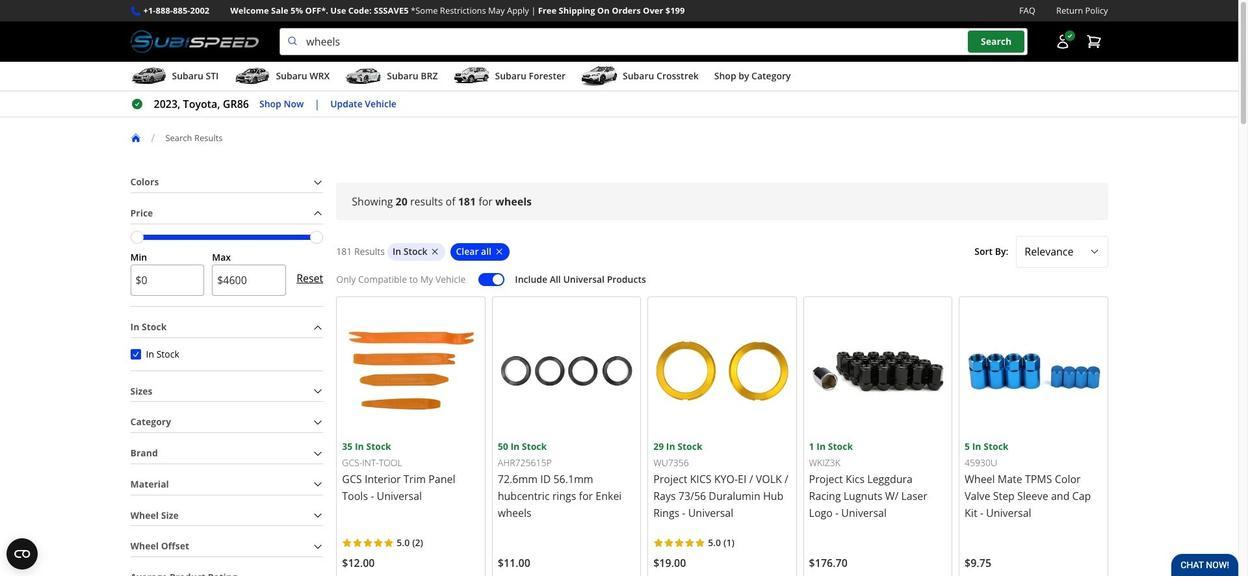 Task type: vqa. For each thing, say whether or not it's contained in the screenshot.
a subaru crosstrek Thumbnail Image
yes



Task type: locate. For each thing, give the bounding box(es) containing it.
button image
[[1055, 34, 1071, 49]]

project kics kyo-ei / volk / rays 73/56 duralumin hub rings - universal image
[[654, 302, 791, 439]]

subispeed logo image
[[130, 28, 259, 55]]

None text field
[[130, 265, 204, 296], [212, 265, 286, 296], [130, 265, 204, 296], [212, 265, 286, 296]]

maximum slider
[[310, 231, 323, 244]]

minimum slider
[[130, 231, 143, 244]]

a subaru wrx thumbnail image image
[[234, 66, 271, 86]]

gcs interior trim panel tools - universal image
[[342, 302, 480, 439]]

None button
[[130, 349, 141, 359]]

search input field
[[280, 28, 1028, 55]]

a subaru forester thumbnail image image
[[453, 66, 490, 86]]

wheel mate tpms color valve step sleeve and cap kit - universal image
[[965, 302, 1102, 440]]

72.6mm id 56.1mm hubcentric rings for enkei wheels image
[[498, 302, 635, 439]]



Task type: describe. For each thing, give the bounding box(es) containing it.
a subaru brz thumbnail image image
[[345, 66, 382, 86]]

open widget image
[[7, 538, 38, 570]]

project kics leggdura racing lugnuts w/ laser logo - universal image
[[809, 302, 947, 439]]

a subaru sti thumbnail image image
[[130, 66, 167, 86]]

a subaru crosstrek thumbnail image image
[[581, 66, 618, 86]]

home image
[[130, 133, 141, 143]]



